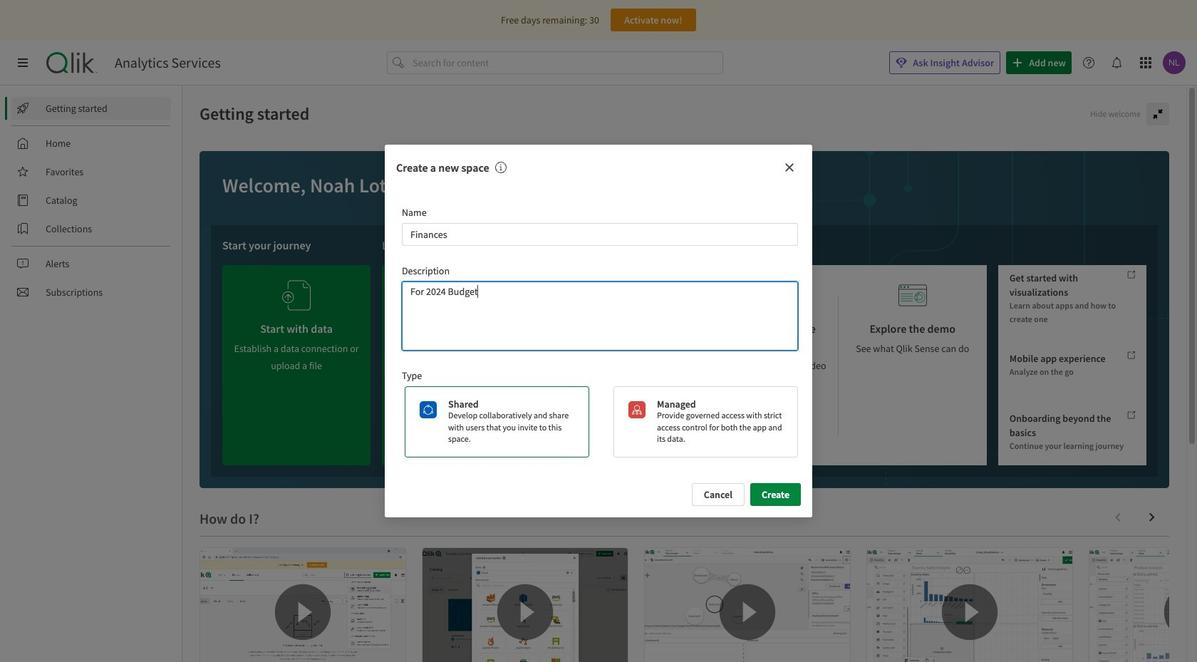 Task type: vqa. For each thing, say whether or not it's contained in the screenshot.
1st the Move collection Icon from the top of the page
no



Task type: describe. For each thing, give the bounding box(es) containing it.
invite users image
[[442, 271, 471, 309]]

navigation pane element
[[0, 91, 182, 309]]

hide welcome image
[[1153, 108, 1164, 120]]

analyze sample data image
[[602, 277, 631, 314]]

learn how to analyze data image
[[751, 277, 779, 314]]

analytics services element
[[115, 54, 221, 71]]

close sidebar menu image
[[17, 57, 29, 68]]

close image
[[784, 162, 796, 173]]



Task type: locate. For each thing, give the bounding box(es) containing it.
dialog
[[385, 145, 813, 518]]

how do i define data associations? image
[[645, 548, 851, 662]]

None text field
[[402, 223, 799, 246], [402, 282, 799, 351], [402, 223, 799, 246], [402, 282, 799, 351]]

explore the demo image
[[899, 277, 927, 314]]

option group
[[399, 386, 799, 458]]

main content
[[183, 86, 1198, 662]]

how do i load data into an app? image
[[423, 548, 628, 662]]

how do i create a visualization? image
[[868, 548, 1073, 662]]

how do i create an app? image
[[200, 548, 406, 662]]



